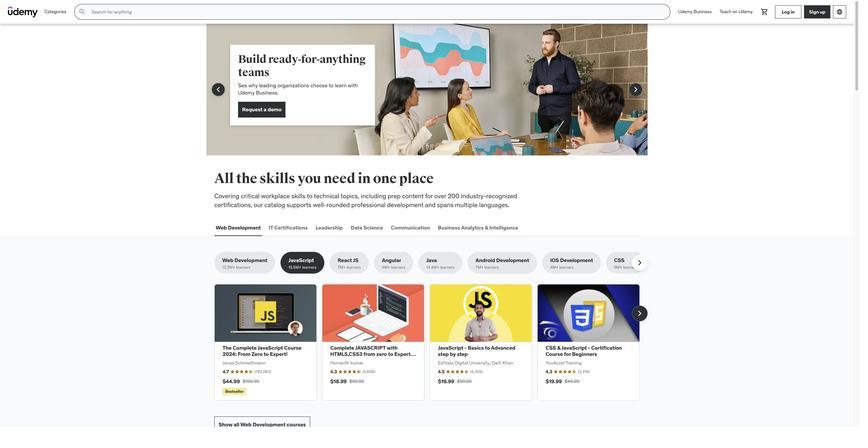 Task type: describe. For each thing, give the bounding box(es) containing it.
html5,css3
[[330, 351, 362, 357]]

intelligence
[[489, 224, 518, 231]]

udemy business link
[[674, 4, 716, 20]]

1 horizontal spatial in
[[791, 9, 795, 15]]

professional
[[351, 201, 386, 209]]

9m+
[[614, 265, 622, 270]]

to inside complete javascript with html5,css3 from zero to expert- 2023
[[388, 351, 393, 357]]

javascript inside javascript 15.5m+ learners
[[288, 257, 314, 263]]

over
[[434, 192, 446, 200]]

it certifications
[[269, 224, 308, 231]]

business analytics & intelligence
[[438, 224, 518, 231]]

javascript
[[355, 344, 386, 351]]

javascript inside the complete javascript course 2024: from zero to expert!
[[258, 344, 283, 351]]

covering
[[214, 192, 239, 200]]

by
[[450, 351, 456, 357]]

development
[[387, 201, 424, 209]]

14.4m+
[[426, 265, 439, 270]]

business inside button
[[438, 224, 460, 231]]

beginners
[[572, 351, 597, 357]]

from
[[238, 351, 250, 357]]

technical
[[314, 192, 339, 200]]

200
[[448, 192, 459, 200]]

android
[[476, 257, 495, 263]]

web development button
[[214, 220, 262, 235]]

0 horizontal spatial in
[[358, 170, 371, 187]]

certifications,
[[214, 201, 252, 209]]

choose
[[310, 82, 328, 89]]

see
[[238, 82, 247, 89]]

course inside the complete javascript course 2024: from zero to expert!
[[284, 344, 301, 351]]

categories
[[44, 9, 66, 15]]

build
[[238, 52, 266, 66]]

teach on udemy
[[720, 9, 753, 15]]

Search for anything text field
[[90, 6, 662, 17]]

2 step from the left
[[457, 351, 468, 357]]

complete inside the complete javascript course 2024: from zero to expert!
[[233, 344, 257, 351]]

analytics
[[461, 224, 484, 231]]

request
[[242, 106, 262, 113]]

learn
[[335, 82, 347, 89]]

all
[[214, 170, 234, 187]]

log in link
[[775, 5, 801, 18]]

basics
[[468, 344, 484, 351]]

2 horizontal spatial udemy
[[739, 9, 753, 15]]

place
[[399, 170, 434, 187]]

4m+ inside angular 4m+ learners
[[382, 265, 390, 270]]

demo
[[268, 106, 282, 113]]

including
[[361, 192, 386, 200]]

javascript inside javascript - basics to advanced step by step
[[438, 344, 463, 351]]

leadership
[[316, 224, 343, 231]]

development for web development 12.2m+ learners
[[235, 257, 267, 263]]

for inside covering critical workplace skills to technical topics, including prep content for over 200 industry-recognized certifications, our catalog supports well-rounded professional development and spans multiple languages.
[[425, 192, 433, 200]]

2024:
[[223, 351, 237, 357]]

workplace
[[261, 192, 290, 200]]

one
[[373, 170, 397, 187]]

4m+ inside ios development 4m+ learners
[[550, 265, 558, 270]]

7m+ for react js
[[338, 265, 346, 270]]

critical
[[241, 192, 260, 200]]

next image
[[635, 308, 645, 319]]

request a demo link
[[238, 102, 286, 117]]

to inside the complete javascript course 2024: from zero to expert!
[[264, 351, 269, 357]]

web for web development 12.2m+ learners
[[222, 257, 233, 263]]

sign up
[[809, 9, 825, 15]]

from
[[364, 351, 375, 357]]

data
[[351, 224, 362, 231]]

15.5m+
[[288, 265, 301, 270]]

complete javascript with html5,css3 from zero to expert- 2023
[[330, 344, 413, 364]]

1 step from the left
[[438, 351, 449, 357]]

learners inside web development 12.2m+ learners
[[236, 265, 250, 270]]

learners inside java 14.4m+ learners
[[440, 265, 455, 270]]

the
[[223, 344, 232, 351]]

java
[[426, 257, 437, 263]]

shopping cart with 0 items image
[[761, 8, 769, 16]]

development for ios development 4m+ learners
[[560, 257, 593, 263]]

to inside covering critical workplace skills to technical topics, including prep content for over 200 industry-recognized certifications, our catalog supports well-rounded professional development and spans multiple languages.
[[307, 192, 312, 200]]

to inside javascript - basics to advanced step by step
[[485, 344, 490, 351]]

and
[[425, 201, 436, 209]]

java 14.4m+ learners
[[426, 257, 455, 270]]

zero
[[376, 351, 387, 357]]

angular 4m+ learners
[[382, 257, 405, 270]]

previous image
[[213, 84, 224, 95]]

learners inside the android development 7m+ learners
[[484, 265, 499, 270]]

complete javascript with html5,css3 from zero to expert- 2023 link
[[330, 344, 416, 364]]

anything
[[320, 52, 366, 66]]

ios development 4m+ learners
[[550, 257, 593, 270]]

data science
[[351, 224, 383, 231]]

next image inside carousel element
[[631, 84, 641, 95]]

log
[[782, 9, 790, 15]]

the complete javascript course 2024: from zero to expert! link
[[223, 344, 301, 357]]

css for css & javascript - certification course for beginners
[[546, 344, 556, 351]]

the
[[236, 170, 257, 187]]

web development
[[216, 224, 261, 231]]

business.
[[256, 89, 279, 96]]

0 vertical spatial business
[[694, 9, 712, 15]]

leading
[[259, 82, 276, 89]]

for-
[[301, 52, 320, 66]]

covering critical workplace skills to technical topics, including prep content for over 200 industry-recognized certifications, our catalog supports well-rounded professional development and spans multiple languages.
[[214, 192, 517, 209]]

the complete javascript course 2024: from zero to expert!
[[223, 344, 301, 357]]

carousel element containing build ready-for-anything teams
[[206, 24, 648, 171]]

with inside complete javascript with html5,css3 from zero to expert- 2023
[[387, 344, 398, 351]]

7m+ for android development
[[476, 265, 484, 270]]



Task type: vqa. For each thing, say whether or not it's contained in the screenshot.
the he
no



Task type: locate. For each thing, give the bounding box(es) containing it.
1 7m+ from the left
[[338, 265, 346, 270]]

0 horizontal spatial for
[[425, 192, 433, 200]]

1 vertical spatial business
[[438, 224, 460, 231]]

data science button
[[349, 220, 384, 235]]

expert-
[[394, 351, 413, 357]]

javascript - basics to advanced step by step
[[438, 344, 515, 357]]

1 vertical spatial with
[[387, 344, 398, 351]]

for up and at the top of page
[[425, 192, 433, 200]]

0 vertical spatial &
[[485, 224, 488, 231]]

rounded
[[327, 201, 350, 209]]

step right by
[[457, 351, 468, 357]]

1 vertical spatial for
[[564, 351, 571, 357]]

0 horizontal spatial -
[[464, 344, 467, 351]]

multiple
[[455, 201, 478, 209]]

for left beginners
[[564, 351, 571, 357]]

2 4m+ from the left
[[550, 265, 558, 270]]

0 horizontal spatial &
[[485, 224, 488, 231]]

1 horizontal spatial course
[[546, 351, 563, 357]]

javascript inside css & javascript - certification course for beginners
[[561, 344, 587, 351]]

udemy inside build ready-for-anything teams see why leading organizations choose to learn with udemy business.
[[238, 89, 255, 96]]

for inside css & javascript - certification course for beginners
[[564, 351, 571, 357]]

1 vertical spatial css
[[546, 344, 556, 351]]

expert!
[[270, 351, 288, 357]]

0 horizontal spatial 4m+
[[382, 265, 390, 270]]

communication
[[391, 224, 430, 231]]

0 horizontal spatial complete
[[233, 344, 257, 351]]

8 learners from the left
[[623, 265, 638, 270]]

learners inside ios development 4m+ learners
[[559, 265, 574, 270]]

1 vertical spatial web
[[222, 257, 233, 263]]

development for android development 7m+ learners
[[496, 257, 529, 263]]

0 vertical spatial skills
[[260, 170, 295, 187]]

with right the javascript
[[387, 344, 398, 351]]

android development 7m+ learners
[[476, 257, 529, 270]]

1 4m+ from the left
[[382, 265, 390, 270]]

web inside button
[[216, 224, 227, 231]]

css & javascript - certification course for beginners link
[[546, 344, 622, 357]]

0 horizontal spatial with
[[348, 82, 358, 89]]

javascript right "from"
[[258, 344, 283, 351]]

languages.
[[479, 201, 510, 209]]

supports
[[287, 201, 311, 209]]

1 horizontal spatial complete
[[330, 344, 354, 351]]

spans
[[437, 201, 454, 209]]

prep
[[388, 192, 401, 200]]

log in
[[782, 9, 795, 15]]

teach
[[720, 9, 731, 15]]

certification
[[591, 344, 622, 351]]

teach on udemy link
[[716, 4, 757, 20]]

learners
[[236, 265, 250, 270], [302, 265, 317, 270], [347, 265, 361, 270], [391, 265, 405, 270], [440, 265, 455, 270], [484, 265, 499, 270], [559, 265, 574, 270], [623, 265, 638, 270]]

1 horizontal spatial -
[[588, 344, 590, 351]]

1 horizontal spatial business
[[694, 9, 712, 15]]

- inside css & javascript - certification course for beginners
[[588, 344, 590, 351]]

css for css 9m+ learners
[[614, 257, 625, 263]]

it
[[269, 224, 273, 231]]

0 vertical spatial in
[[791, 9, 795, 15]]

angular
[[382, 257, 401, 263]]

in right log
[[791, 9, 795, 15]]

0 vertical spatial carousel element
[[206, 24, 648, 171]]

3 learners from the left
[[347, 265, 361, 270]]

development for web development
[[228, 224, 261, 231]]

development inside web development 12.2m+ learners
[[235, 257, 267, 263]]

1 horizontal spatial for
[[564, 351, 571, 357]]

0 horizontal spatial course
[[284, 344, 301, 351]]

in up including
[[358, 170, 371, 187]]

build ready-for-anything teams see why leading organizations choose to learn with udemy business.
[[238, 52, 366, 96]]

7 learners from the left
[[559, 265, 574, 270]]

& left beginners
[[557, 344, 561, 351]]

skills
[[260, 170, 295, 187], [291, 192, 305, 200]]

to inside build ready-for-anything teams see why leading organizations choose to learn with udemy business.
[[329, 82, 333, 89]]

next image
[[631, 84, 641, 95], [635, 258, 645, 268]]

1 horizontal spatial css
[[614, 257, 625, 263]]

with right the learn
[[348, 82, 358, 89]]

- left basics
[[464, 344, 467, 351]]

organizations
[[278, 82, 309, 89]]

carousel element containing the complete javascript course 2024: from zero to expert!
[[214, 284, 648, 401]]

development up 12.2m+
[[235, 257, 267, 263]]

sign
[[809, 9, 819, 15]]

1 vertical spatial in
[[358, 170, 371, 187]]

2 learners from the left
[[302, 265, 317, 270]]

skills up supports
[[291, 192, 305, 200]]

1 vertical spatial carousel element
[[214, 284, 648, 401]]

web up 12.2m+
[[222, 257, 233, 263]]

0 vertical spatial web
[[216, 224, 227, 231]]

udemy business
[[678, 9, 712, 15]]

course inside css & javascript - certification course for beginners
[[546, 351, 563, 357]]

4m+ down ios
[[550, 265, 558, 270]]

0 vertical spatial with
[[348, 82, 358, 89]]

need
[[324, 170, 355, 187]]

content
[[402, 192, 424, 200]]

sign up link
[[804, 5, 830, 18]]

2 7m+ from the left
[[476, 265, 484, 270]]

7m+ down the react
[[338, 265, 346, 270]]

javascript up 15.5m+
[[288, 257, 314, 263]]

1 horizontal spatial &
[[557, 344, 561, 351]]

recognized
[[486, 192, 517, 200]]

7m+
[[338, 265, 346, 270], [476, 265, 484, 270]]

css
[[614, 257, 625, 263], [546, 344, 556, 351]]

carousel element
[[206, 24, 648, 171], [214, 284, 648, 401]]

& right analytics
[[485, 224, 488, 231]]

business left teach
[[694, 9, 712, 15]]

choose a language image
[[836, 9, 843, 15]]

6 learners from the left
[[484, 265, 499, 270]]

science
[[363, 224, 383, 231]]

topics,
[[341, 192, 359, 200]]

0 horizontal spatial css
[[546, 344, 556, 351]]

5 learners from the left
[[440, 265, 455, 270]]

ready-
[[268, 52, 301, 66]]

0 horizontal spatial udemy
[[238, 89, 255, 96]]

up
[[820, 9, 825, 15]]

learners inside javascript 15.5m+ learners
[[302, 265, 317, 270]]

development inside ios development 4m+ learners
[[560, 257, 593, 263]]

business analytics & intelligence button
[[437, 220, 520, 235]]

2 complete from the left
[[330, 344, 354, 351]]

javascript - basics to advanced step by step link
[[438, 344, 515, 357]]

learners inside react js 7m+ learners
[[347, 265, 361, 270]]

1 vertical spatial next image
[[635, 258, 645, 268]]

development down certifications, at the left
[[228, 224, 261, 231]]

development
[[228, 224, 261, 231], [235, 257, 267, 263], [496, 257, 529, 263], [560, 257, 593, 263]]

1 horizontal spatial 7m+
[[476, 265, 484, 270]]

1 complete from the left
[[233, 344, 257, 351]]

- inside javascript - basics to advanced step by step
[[464, 344, 467, 351]]

web for web development
[[216, 224, 227, 231]]

business down spans
[[438, 224, 460, 231]]

1 - from the left
[[464, 344, 467, 351]]

teams
[[238, 66, 269, 79]]

on
[[732, 9, 737, 15]]

1 horizontal spatial with
[[387, 344, 398, 351]]

4 learners from the left
[[391, 265, 405, 270]]

industry-
[[461, 192, 486, 200]]

7m+ inside react js 7m+ learners
[[338, 265, 346, 270]]

1 horizontal spatial udemy
[[678, 9, 693, 15]]

javascript left the certification
[[561, 344, 587, 351]]

2 - from the left
[[588, 344, 590, 351]]

learners inside 'css 9m+ learners'
[[623, 265, 638, 270]]

0 vertical spatial next image
[[631, 84, 641, 95]]

course
[[284, 344, 301, 351], [546, 351, 563, 357]]

next image inside topic filters element
[[635, 258, 645, 268]]

1 vertical spatial &
[[557, 344, 561, 351]]

complete right the
[[233, 344, 257, 351]]

it certifications button
[[267, 220, 309, 235]]

& inside css & javascript - certification course for beginners
[[557, 344, 561, 351]]

web down certifications, at the left
[[216, 224, 227, 231]]

topic filters element
[[214, 252, 648, 274]]

1 vertical spatial skills
[[291, 192, 305, 200]]

0 horizontal spatial step
[[438, 351, 449, 357]]

react
[[338, 257, 352, 263]]

javascript left basics
[[438, 344, 463, 351]]

all the skills you need in one place
[[214, 170, 434, 187]]

you
[[298, 170, 321, 187]]

development right ios
[[560, 257, 593, 263]]

2023
[[330, 357, 343, 364]]

development inside the android development 7m+ learners
[[496, 257, 529, 263]]

our
[[254, 201, 263, 209]]

css inside css & javascript - certification course for beginners
[[546, 344, 556, 351]]

submit search image
[[78, 8, 86, 16]]

4m+ down angular
[[382, 265, 390, 270]]

step left by
[[438, 351, 449, 357]]

& inside button
[[485, 224, 488, 231]]

with inside build ready-for-anything teams see why leading organizations choose to learn with udemy business.
[[348, 82, 358, 89]]

0 vertical spatial css
[[614, 257, 625, 263]]

12.2m+
[[222, 265, 235, 270]]

complete up 2023
[[330, 344, 354, 351]]

a
[[264, 106, 266, 113]]

with
[[348, 82, 358, 89], [387, 344, 398, 351]]

business
[[694, 9, 712, 15], [438, 224, 460, 231]]

development inside button
[[228, 224, 261, 231]]

- left the certification
[[588, 344, 590, 351]]

0 horizontal spatial 7m+
[[338, 265, 346, 270]]

advanced
[[491, 344, 515, 351]]

certifications
[[274, 224, 308, 231]]

web development 12.2m+ learners
[[222, 257, 267, 270]]

in
[[791, 9, 795, 15], [358, 170, 371, 187]]

learners inside angular 4m+ learners
[[391, 265, 405, 270]]

css inside 'css 9m+ learners'
[[614, 257, 625, 263]]

1 learners from the left
[[236, 265, 250, 270]]

complete inside complete javascript with html5,css3 from zero to expert- 2023
[[330, 344, 354, 351]]

css & javascript - certification course for beginners
[[546, 344, 622, 357]]

0 vertical spatial for
[[425, 192, 433, 200]]

css 9m+ learners
[[614, 257, 638, 270]]

react js 7m+ learners
[[338, 257, 361, 270]]

catalog
[[264, 201, 285, 209]]

web
[[216, 224, 227, 231], [222, 257, 233, 263]]

7m+ inside the android development 7m+ learners
[[476, 265, 484, 270]]

1 horizontal spatial step
[[457, 351, 468, 357]]

why
[[248, 82, 258, 89]]

web inside web development 12.2m+ learners
[[222, 257, 233, 263]]

1 horizontal spatial 4m+
[[550, 265, 558, 270]]

skills inside covering critical workplace skills to technical topics, including prep content for over 200 industry-recognized certifications, our catalog supports well-rounded professional development and spans multiple languages.
[[291, 192, 305, 200]]

0 horizontal spatial business
[[438, 224, 460, 231]]

well-
[[313, 201, 327, 209]]

ios
[[550, 257, 559, 263]]

development right android
[[496, 257, 529, 263]]

udemy image
[[8, 6, 38, 17]]

7m+ down android
[[476, 265, 484, 270]]

skills up 'workplace'
[[260, 170, 295, 187]]

&
[[485, 224, 488, 231], [557, 344, 561, 351]]



